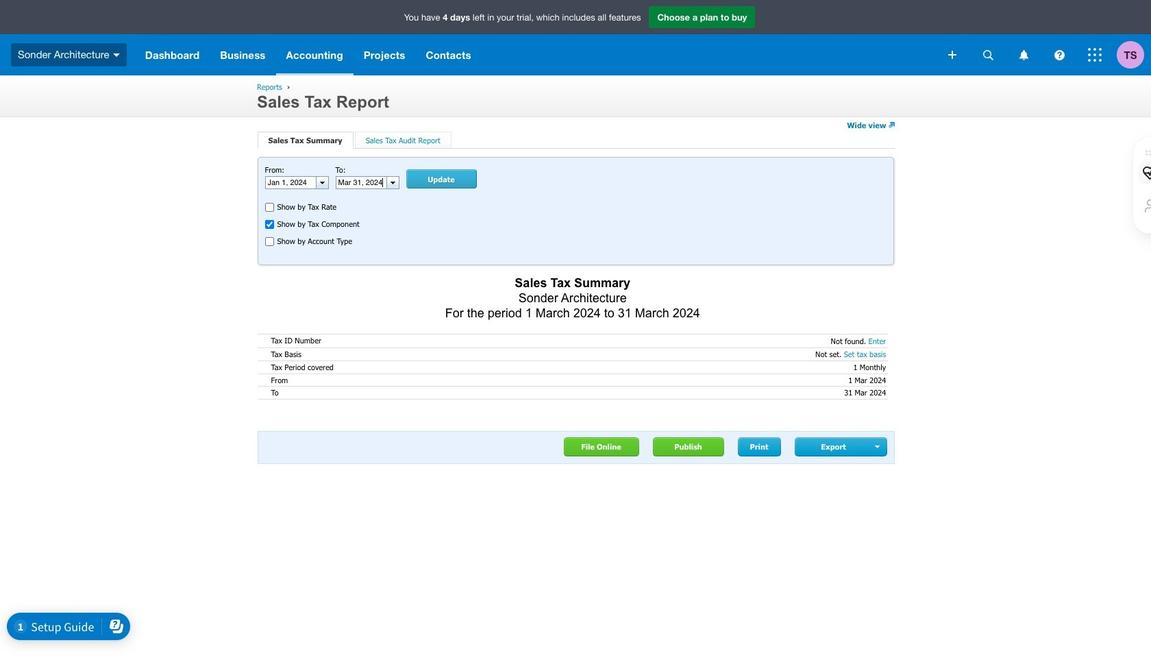 Task type: locate. For each thing, give the bounding box(es) containing it.
1 horizontal spatial svg image
[[1089, 48, 1102, 62]]

0 horizontal spatial svg image
[[1020, 50, 1029, 60]]

svg image
[[983, 50, 994, 60], [1055, 50, 1065, 60], [949, 51, 957, 59], [113, 53, 120, 57]]

svg image
[[1089, 48, 1102, 62], [1020, 50, 1029, 60]]

banner
[[0, 0, 1152, 75]]

None text field
[[336, 177, 386, 189]]

None checkbox
[[265, 203, 274, 212]]

None checkbox
[[265, 220, 274, 229], [265, 237, 274, 246], [265, 220, 274, 229], [265, 237, 274, 246]]

None text field
[[266, 177, 316, 189]]

export options... image
[[875, 446, 882, 448]]



Task type: vqa. For each thing, say whether or not it's contained in the screenshot.
the Due Date
no



